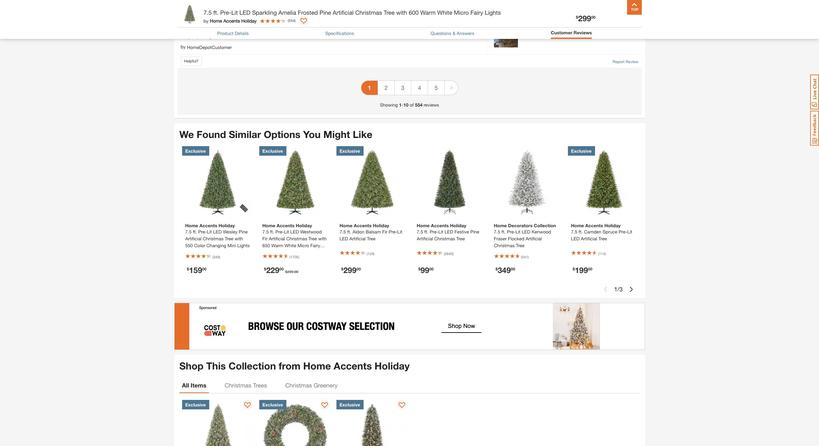 Task type: vqa. For each thing, say whether or not it's contained in the screenshot.
1st King from the right
no



Task type: locate. For each thing, give the bounding box(es) containing it.
helpful? button
[[181, 0, 202, 9], [181, 56, 202, 66]]

0 vertical spatial 1
[[399, 102, 402, 108]]

00
[[592, 15, 596, 20], [202, 267, 207, 272], [280, 267, 284, 272], [357, 267, 361, 272], [430, 267, 434, 272], [511, 267, 516, 272], [589, 267, 593, 272], [295, 270, 299, 274]]

lit right spruce
[[628, 229, 633, 235]]

holiday up westwood
[[296, 223, 312, 228]]

2 report from the top
[[613, 59, 625, 64]]

( for 99
[[444, 251, 445, 256]]

( down home accents holiday 7.5 ft. aldon balsam fir pre-lit led artificial tree at left
[[367, 251, 368, 256]]

299
[[579, 14, 592, 23], [344, 266, 357, 275], [288, 270, 294, 274]]

holiday inside home accents holiday 7.5 ft. pre-lit led wesley pine artificial christmas tree with 550 color changing mini lights
[[219, 223, 235, 228]]

1 horizontal spatial white
[[438, 9, 453, 16]]

together.
[[205, 34, 223, 39]]

3
[[402, 84, 405, 91], [620, 286, 623, 293]]

0 horizontal spatial fairy
[[311, 243, 321, 248]]

artificial inside home accents holiday 7.5 ft. pre-lit led westwood fir artificial christmas tree with 650 warm white micro fairy lights
[[269, 236, 285, 241]]

micro up ( 1705 )
[[298, 243, 309, 248]]

0 vertical spatial 554
[[289, 18, 295, 23]]

westwood
[[300, 229, 322, 235]]

1 helpful? button from the top
[[181, 0, 202, 9]]

349
[[213, 255, 219, 259], [498, 266, 511, 275]]

questions & answers
[[431, 30, 475, 36]]

( for 299
[[367, 251, 368, 256]]

7.5 for 159
[[185, 229, 192, 235]]

artificial up specifications
[[333, 9, 354, 16]]

0 vertical spatial fir
[[383, 229, 388, 235]]

might
[[324, 129, 350, 141]]

display image down the greenery
[[322, 403, 328, 409]]

1 vertical spatial 554
[[415, 102, 423, 108]]

1 horizontal spatial 3
[[620, 286, 623, 293]]

0 horizontal spatial 349
[[213, 255, 219, 259]]

home accents holiday 7.5 ft. pre-lit led festive pine artificial christmas tree
[[417, 223, 480, 241]]

( down changing
[[213, 255, 213, 259]]

(
[[288, 18, 289, 23], [367, 251, 368, 256], [444, 251, 445, 256], [599, 251, 600, 256], [213, 255, 213, 259], [290, 255, 291, 259], [522, 255, 522, 259]]

( for $
[[290, 255, 291, 259]]

( 541 )
[[522, 255, 529, 259]]

tree down "balsam"
[[367, 236, 376, 241]]

1 horizontal spatial 554
[[415, 102, 423, 108]]

with for 159
[[235, 236, 243, 241]]

helpful?
[[184, 1, 199, 6], [184, 59, 199, 64]]

you
[[303, 129, 321, 141]]

display image down frosted
[[301, 18, 307, 25]]

tree down westwood
[[309, 236, 317, 241]]

( down home accents holiday 7.5 ft. pre-lit led festive pine artificial christmas tree
[[444, 251, 445, 256]]

1 vertical spatial review
[[626, 59, 639, 64]]

fairy up answers
[[471, 9, 484, 16]]

artificial inside home accents holiday 7.5 ft. pre-lit led festive pine artificial christmas tree
[[417, 236, 433, 241]]

lit up changing
[[207, 229, 212, 235]]

0 horizontal spatial 299
[[288, 270, 294, 274]]

report for first the report review button from the top
[[613, 2, 625, 7]]

tree down wesley on the bottom of the page
[[225, 236, 234, 241]]

00 inside $ 99 00
[[430, 267, 434, 272]]

( down amelia
[[288, 18, 289, 23]]

white up questions
[[438, 9, 453, 16]]

easy
[[181, 34, 191, 39]]

1 vertical spatial fairy
[[311, 243, 321, 248]]

pine inside home accents holiday 7.5 ft. pre-lit led wesley pine artificial christmas tree with 550 color changing mini lights
[[239, 229, 248, 235]]

0 vertical spatial review
[[626, 2, 639, 7]]

) for 199
[[606, 251, 607, 256]]

display image
[[301, 18, 307, 25], [244, 403, 251, 409], [322, 403, 328, 409]]

1 report review from the top
[[613, 2, 639, 7]]

lights
[[485, 9, 501, 16], [238, 243, 250, 248], [263, 250, 275, 255]]

1 horizontal spatial 349
[[498, 266, 511, 275]]

349 down fraser
[[498, 266, 511, 275]]

pre- inside home accents holiday 7.5 ft. pre-lit led festive pine artificial christmas tree
[[430, 229, 439, 235]]

christmas trees
[[225, 382, 267, 389]]

) for $
[[299, 255, 300, 259]]

3 link
[[395, 81, 411, 95]]

holiday inside home accents holiday 7.5 ft. pre-lit led westwood fir artificial christmas tree with 650 warm white micro fairy lights
[[296, 223, 312, 228]]

tree left 600
[[384, 9, 395, 16]]

ft. inside home accents holiday 7.5 ft. aldon balsam fir pre-lit led artificial tree
[[348, 229, 352, 235]]

7.5 inside home accents holiday 7.5 ft. camden spruce pre-lit led artificial tree
[[572, 229, 578, 235]]

artificial inside home decorators collection 7.5 ft. pre-lit led kenwood fraser flocked artificial christmas tree
[[526, 236, 542, 241]]

from
[[279, 360, 301, 372]]

accents for 299
[[354, 223, 372, 228]]

accents for 199
[[586, 223, 604, 228]]

with up mini
[[235, 236, 243, 241]]

lights inside home accents holiday 7.5 ft. pre-lit led wesley pine artificial christmas tree with 550 color changing mini lights
[[238, 243, 250, 248]]

0 vertical spatial 349
[[213, 255, 219, 259]]

( 349 )
[[213, 255, 220, 259]]

accents inside home accents holiday 7.5 ft. pre-lit led westwood fir artificial christmas tree with 650 warm white micro fairy lights
[[277, 223, 295, 228]]

report
[[613, 2, 625, 7], [613, 59, 625, 64]]

0 horizontal spatial 554
[[289, 18, 295, 23]]

home inside home accents holiday 7.5 ft. camden spruce pre-lit led artificial tree
[[572, 223, 585, 228]]

accents inside home accents holiday 7.5 ft. camden spruce pre-lit led artificial tree
[[586, 223, 604, 228]]

lit right "balsam"
[[398, 229, 403, 235]]

with left 600
[[397, 9, 408, 16]]

ft. for 159
[[193, 229, 197, 235]]

1 vertical spatial report
[[613, 59, 625, 64]]

product image image
[[179, 3, 200, 25]]

1 vertical spatial helpful?
[[184, 59, 199, 64]]

pre- right "balsam"
[[389, 229, 398, 235]]

tree inside home accents holiday 7.5 ft. camden spruce pre-lit led artificial tree
[[599, 236, 608, 241]]

7.5 ft. pre-lit led festive pine artificial christmas tree image
[[414, 146, 486, 218]]

with inside home accents holiday 7.5 ft. pre-lit led wesley pine artificial christmas tree with 550 color changing mini lights
[[235, 236, 243, 241]]

7.5 inside home accents holiday 7.5 ft. pre-lit led wesley pine artificial christmas tree with 550 color changing mini lights
[[185, 229, 192, 235]]

1 review from the top
[[626, 2, 639, 7]]

1 vertical spatial 1
[[615, 286, 618, 293]]

1 vertical spatial by
[[181, 44, 186, 50]]

specifications button
[[326, 30, 354, 37], [326, 30, 354, 37]]

feedback link image
[[811, 111, 820, 146]]

items
[[191, 382, 207, 389]]

0 vertical spatial helpful?
[[184, 1, 199, 6]]

3 right 2
[[402, 84, 405, 91]]

collection inside home decorators collection 7.5 ft. pre-lit led kenwood fraser flocked artificial christmas tree
[[534, 223, 557, 228]]

1 vertical spatial warm
[[272, 243, 284, 248]]

fairy down westwood
[[311, 243, 321, 248]]

review
[[626, 2, 639, 7], [626, 59, 639, 64]]

we
[[180, 129, 194, 141]]

1 horizontal spatial micro
[[454, 9, 469, 16]]

christmas inside home accents holiday 7.5 ft. pre-lit led westwood fir artificial christmas tree with 650 warm white micro fairy lights
[[287, 236, 307, 241]]

1 vertical spatial white
[[285, 243, 297, 248]]

pine right frosted
[[320, 9, 331, 16]]

0 vertical spatial lights
[[485, 9, 501, 16]]

7.5 inside home accents holiday 7.5 ft. aldon balsam fir pre-lit led artificial tree
[[340, 229, 346, 235]]

349 down changing
[[213, 255, 219, 259]]

top button
[[628, 0, 642, 15]]

-
[[402, 102, 404, 108]]

artificial down aldon
[[350, 236, 366, 241]]

1 vertical spatial collection
[[229, 360, 276, 372]]

pine right festive
[[471, 229, 480, 235]]

600
[[409, 9, 419, 16]]

home inside home decorators collection 7.5 ft. pre-lit led kenwood fraser flocked artificial christmas tree
[[494, 223, 507, 228]]

7.5 for 199
[[572, 229, 578, 235]]

1 vertical spatial helpful? button
[[181, 56, 202, 66]]

( for 199
[[599, 251, 600, 256]]

0 horizontal spatial display image
[[244, 403, 251, 409]]

with down westwood
[[319, 236, 327, 241]]

7.5 inside home accents holiday 7.5 ft. pre-lit led festive pine artificial christmas tree
[[417, 229, 424, 235]]

0 vertical spatial collection
[[534, 223, 557, 228]]

0 horizontal spatial with
[[235, 236, 243, 241]]

with inside home accents holiday 7.5 ft. pre-lit led westwood fir artificial christmas tree with 650 warm white micro fairy lights
[[319, 236, 327, 241]]

( down home accents holiday 7.5 ft. camden spruce pre-lit led artificial tree at right
[[599, 251, 600, 256]]

fraser
[[494, 236, 507, 241]]

0 vertical spatial warm
[[421, 9, 436, 16]]

7.5 ft. camden spruce pre-lit led artificial tree image
[[568, 146, 640, 218]]

ft. for $
[[270, 229, 274, 235]]

$
[[577, 15, 579, 20], [187, 267, 189, 272], [264, 267, 266, 272], [342, 267, 344, 272], [419, 267, 421, 272], [496, 267, 498, 272], [573, 267, 575, 272], [286, 270, 288, 274]]

550
[[185, 243, 193, 248]]

554 down amelia
[[289, 18, 295, 23]]

2 horizontal spatial display image
[[322, 403, 328, 409]]

fir inside home accents holiday 7.5 ft. pre-lit led westwood fir artificial christmas tree with 650 warm white micro fairy lights
[[263, 236, 268, 241]]

554 right of on the right of the page
[[415, 102, 423, 108]]

1 horizontal spatial lights
[[263, 250, 275, 255]]

pre- inside home accents holiday 7.5 ft. aldon balsam fir pre-lit led artificial tree
[[389, 229, 398, 235]]

navigation
[[361, 76, 459, 102]]

1 horizontal spatial fairy
[[471, 9, 484, 16]]

pre- left festive
[[430, 229, 439, 235]]

lit
[[232, 9, 238, 16], [207, 229, 212, 235], [284, 229, 289, 235], [398, 229, 403, 235], [439, 229, 444, 235], [516, 229, 521, 235], [628, 229, 633, 235]]

next slide image
[[629, 287, 634, 292]]

pine inside home accents holiday 7.5 ft. pre-lit led festive pine artificial christmas tree
[[471, 229, 480, 235]]

holiday up "balsam"
[[373, 223, 390, 228]]

pre- inside home accents holiday 7.5 ft. pre-lit led westwood fir artificial christmas tree with 650 warm white micro fairy lights
[[276, 229, 284, 235]]

lit left westwood
[[284, 229, 289, 235]]

artificial down 'kenwood'
[[526, 236, 542, 241]]

2 helpful? button from the top
[[181, 56, 202, 66]]

pre- up flocked on the right of page
[[507, 229, 516, 235]]

holiday up spruce
[[605, 223, 621, 228]]

holiday inside home accents holiday 7.5 ft. pre-lit led festive pine artificial christmas tree
[[450, 223, 467, 228]]

collection up christmas trees at the left
[[229, 360, 276, 372]]

554
[[289, 18, 295, 23], [415, 102, 423, 108]]

0 vertical spatial report review button
[[613, 1, 639, 7]]

1 vertical spatial micro
[[298, 243, 309, 248]]

0 horizontal spatial 3
[[402, 84, 405, 91]]

0 horizontal spatial fir
[[263, 236, 268, 241]]

$ inside $ 99 00
[[419, 267, 421, 272]]

1 left 10
[[399, 102, 402, 108]]

exclusive
[[185, 148, 206, 154], [263, 148, 283, 154], [340, 148, 361, 154], [572, 148, 592, 154], [185, 402, 206, 408], [263, 402, 283, 408], [340, 402, 361, 408]]

accents inside home accents holiday 7.5 ft. pre-lit led wesley pine artificial christmas tree with 550 color changing mini lights
[[200, 223, 217, 228]]

0 vertical spatial micro
[[454, 9, 469, 16]]

0 vertical spatial report
[[613, 2, 625, 7]]

0 horizontal spatial micro
[[298, 243, 309, 248]]

ft. inside home accents holiday 7.5 ft. pre-lit led westwood fir artificial christmas tree with 650 warm white micro fairy lights
[[270, 229, 274, 235]]

this
[[206, 360, 226, 372]]

collection up 'kenwood'
[[534, 223, 557, 228]]

1 horizontal spatial collection
[[534, 223, 557, 228]]

pre- right spruce
[[619, 229, 628, 235]]

christmas
[[356, 9, 382, 16], [203, 236, 224, 241], [287, 236, 307, 241], [435, 236, 456, 241], [494, 243, 515, 248], [225, 382, 252, 389], [286, 382, 312, 389]]

2 link
[[378, 81, 395, 95]]

greenery
[[314, 382, 338, 389]]

2 review from the top
[[626, 59, 639, 64]]

micro up answers
[[454, 9, 469, 16]]

tree down spruce
[[599, 236, 608, 241]]

0 horizontal spatial collection
[[229, 360, 276, 372]]

0 horizontal spatial pine
[[239, 229, 248, 235]]

by home accents holiday
[[204, 18, 257, 23]]

accents
[[224, 18, 240, 23], [200, 223, 217, 228], [277, 223, 295, 228], [354, 223, 372, 228], [431, 223, 449, 228], [586, 223, 604, 228], [334, 360, 372, 372]]

holiday up wesley on the bottom of the page
[[219, 223, 235, 228]]

ft. inside home accents holiday 7.5 ft. camden spruce pre-lit led artificial tree
[[579, 229, 583, 235]]

1 vertical spatial 349
[[498, 266, 511, 275]]

$ 99 00
[[419, 266, 434, 275]]

30 in. battery operated pre-lit led sparkling amelia pine artificial christmas wreath with flock, glitter and pinecones image
[[259, 400, 331, 446]]

fir inside home accents holiday 7.5 ft. aldon balsam fir pre-lit led artificial tree
[[383, 229, 388, 235]]

1 horizontal spatial with
[[319, 236, 327, 241]]

home for 159
[[185, 223, 198, 228]]

camden
[[585, 229, 602, 235]]

7.5
[[204, 9, 212, 16], [185, 229, 192, 235], [263, 229, 269, 235], [340, 229, 346, 235], [417, 229, 424, 235], [494, 229, 501, 235], [572, 229, 578, 235]]

artificial inside home accents holiday 7.5 ft. pre-lit led wesley pine artificial christmas tree with 550 color changing mini lights
[[185, 236, 202, 241]]

led inside home accents holiday 7.5 ft. pre-lit led wesley pine artificial christmas tree with 550 color changing mini lights
[[213, 229, 222, 235]]

display image
[[399, 403, 405, 409]]

christmas greenery
[[286, 382, 338, 389]]

home for 199
[[572, 223, 585, 228]]

ft. inside home accents holiday 7.5 ft. pre-lit led wesley pine artificial christmas tree with 550 color changing mini lights
[[193, 229, 197, 235]]

1 vertical spatial fir
[[263, 236, 268, 241]]

review for first the report review button from the top
[[626, 2, 639, 7]]

0 horizontal spatial by
[[181, 44, 186, 50]]

1 horizontal spatial warm
[[421, 9, 436, 16]]

lit down decorators
[[516, 229, 521, 235]]

artificial down camden
[[581, 236, 598, 241]]

0 vertical spatial white
[[438, 9, 453, 16]]

product details button
[[218, 30, 249, 37], [218, 30, 249, 37]]

pre- left westwood
[[276, 229, 284, 235]]

1 vertical spatial lights
[[238, 243, 250, 248]]

visualtabs tab list
[[180, 378, 640, 394]]

1 horizontal spatial 299
[[344, 266, 357, 275]]

holiday for 99
[[450, 223, 467, 228]]

lit inside home accents holiday 7.5 ft. camden spruce pre-lit led artificial tree
[[628, 229, 633, 235]]

1 horizontal spatial pine
[[320, 9, 331, 16]]

$ 349 00
[[496, 266, 516, 275]]

home decorators collection 7.5 ft. pre-lit led kenwood fraser flocked artificial christmas tree
[[494, 223, 557, 248]]

led inside home accents holiday 7.5 ft. camden spruce pre-lit led artificial tree
[[572, 236, 580, 241]]

home inside home accents holiday 7.5 ft. aldon balsam fir pre-lit led artificial tree
[[340, 223, 353, 228]]

holiday up festive
[[450, 223, 467, 228]]

0 vertical spatial $ 299 00
[[577, 14, 596, 23]]

home inside home accents holiday 7.5 ft. pre-lit led westwood fir artificial christmas tree with 650 warm white micro fairy lights
[[263, 223, 276, 228]]

aldon
[[353, 229, 365, 235]]

artificial up 99
[[417, 236, 433, 241]]

fir right "balsam"
[[383, 229, 388, 235]]

display image down christmas trees button
[[244, 403, 251, 409]]

by up easy to put together.
[[204, 18, 209, 23]]

home inside home accents holiday 7.5 ft. pre-lit led wesley pine artificial christmas tree with 550 color changing mini lights
[[185, 223, 198, 228]]

white up ( 1705 )
[[285, 243, 297, 248]]

0 vertical spatial report review
[[613, 2, 639, 7]]

accents inside home accents holiday 7.5 ft. aldon balsam fir pre-lit led artificial tree
[[354, 223, 372, 228]]

1 vertical spatial $ 299 00
[[342, 266, 361, 275]]

accents inside home accents holiday 7.5 ft. pre-lit led festive pine artificial christmas tree
[[431, 223, 449, 228]]

1 horizontal spatial $ 299 00
[[577, 14, 596, 23]]

1 vertical spatial report review
[[613, 59, 639, 64]]

by inside by homedepotcustomer
[[181, 44, 186, 50]]

ft. for 199
[[579, 229, 583, 235]]

lit left festive
[[439, 229, 444, 235]]

accents for $
[[277, 223, 295, 228]]

white inside home accents holiday 7.5 ft. pre-lit led westwood fir artificial christmas tree with 650 warm white micro fairy lights
[[285, 243, 297, 248]]

1 report from the top
[[613, 2, 625, 7]]

0 horizontal spatial white
[[285, 243, 297, 248]]

0 vertical spatial by
[[204, 18, 209, 23]]

home inside home accents holiday 7.5 ft. pre-lit led festive pine artificial christmas tree
[[417, 223, 430, 228]]

flocked
[[509, 236, 525, 241]]

) for 349
[[528, 255, 529, 259]]

1 horizontal spatial by
[[204, 18, 209, 23]]

report review for first the report review button from the top
[[613, 2, 639, 7]]

artificial
[[333, 9, 354, 16], [185, 236, 202, 241], [269, 236, 285, 241], [350, 236, 366, 241], [417, 236, 433, 241], [526, 236, 542, 241], [581, 236, 598, 241]]

white
[[438, 9, 453, 16], [285, 243, 297, 248]]

00 inside $ 199 00
[[589, 267, 593, 272]]

by down easy
[[181, 44, 186, 50]]

pre- up color
[[198, 229, 207, 235]]

7.5 for 299
[[340, 229, 346, 235]]

warm right 650
[[272, 243, 284, 248]]

6 ft. pre-lit led sparkling amelia pine potted artificial christmas tree image
[[337, 400, 409, 446]]

7.5 for 99
[[417, 229, 424, 235]]

( down flocked on the right of page
[[522, 255, 522, 259]]

holiday inside home accents holiday 7.5 ft. aldon balsam fir pre-lit led artificial tree
[[373, 223, 390, 228]]

ft. inside home accents holiday 7.5 ft. pre-lit led festive pine artificial christmas tree
[[425, 229, 429, 235]]

3 left next slide image
[[620, 286, 623, 293]]

report for 2nd the report review button
[[613, 59, 625, 64]]

2 horizontal spatial with
[[397, 9, 408, 16]]

fairy
[[471, 9, 484, 16], [311, 243, 321, 248]]

helpful? button for first the report review button from the top
[[181, 0, 202, 9]]

ft. for 99
[[425, 229, 429, 235]]

ft. inside home decorators collection 7.5 ft. pre-lit led kenwood fraser flocked artificial christmas tree
[[502, 229, 506, 235]]

sparkling
[[252, 9, 277, 16]]

0 horizontal spatial lights
[[238, 243, 250, 248]]

1 horizontal spatial fir
[[383, 229, 388, 235]]

7.5 inside home accents holiday 7.5 ft. pre-lit led westwood fir artificial christmas tree with 650 warm white micro fairy lights
[[263, 229, 269, 235]]

tree down festive
[[457, 236, 465, 241]]

artificial up 650
[[269, 236, 285, 241]]

5
[[435, 84, 438, 91]]

650
[[263, 243, 270, 248]]

0 horizontal spatial 1
[[399, 102, 402, 108]]

warm right 600
[[421, 9, 436, 16]]

2 report review from the top
[[613, 59, 639, 64]]

holiday inside home accents holiday 7.5 ft. camden spruce pre-lit led artificial tree
[[605, 223, 621, 228]]

changing
[[207, 243, 226, 248]]

helpful? button up to
[[181, 0, 202, 9]]

report review button
[[613, 1, 639, 7], [613, 59, 639, 65]]

.
[[294, 270, 295, 274]]

7.5 ft. pre-lit led westwood fir artificial christmas tree with 650 warm white micro fairy lights image
[[259, 146, 331, 218]]

2 vertical spatial lights
[[263, 250, 275, 255]]

home
[[210, 18, 222, 23], [185, 223, 198, 228], [263, 223, 276, 228], [340, 223, 353, 228], [417, 223, 430, 228], [494, 223, 507, 228], [572, 223, 585, 228], [303, 360, 331, 372]]

by
[[204, 18, 209, 23], [181, 44, 186, 50]]

0 vertical spatial helpful? button
[[181, 0, 202, 9]]

fairy inside home accents holiday 7.5 ft. pre-lit led westwood fir artificial christmas tree with 650 warm white micro fairy lights
[[311, 243, 321, 248]]

decorators
[[509, 223, 533, 228]]

fir up 650
[[263, 236, 268, 241]]

$ 299 00
[[577, 14, 596, 23], [342, 266, 361, 275]]

) for 159
[[219, 255, 220, 259]]

by for by homedepotcustomer
[[181, 44, 186, 50]]

0 horizontal spatial warm
[[272, 243, 284, 248]]

1 right this is the first slide image
[[615, 286, 618, 293]]

collection for this
[[229, 360, 276, 372]]

1 vertical spatial report review button
[[613, 59, 639, 65]]

accents for 159
[[200, 223, 217, 228]]

2 horizontal spatial lights
[[485, 9, 501, 16]]

( up $ 229 00 $ 299 . 00
[[290, 255, 291, 259]]

specifications
[[326, 30, 354, 36]]

holiday
[[242, 18, 257, 23], [219, 223, 235, 228], [296, 223, 312, 228], [373, 223, 390, 228], [450, 223, 467, 228], [605, 223, 621, 228], [375, 360, 410, 372]]

tree down flocked on the right of page
[[516, 243, 525, 248]]

christmas greenery button
[[283, 378, 341, 394]]

artificial up the 550 at the bottom left of the page
[[185, 236, 202, 241]]

home for $
[[263, 223, 276, 228]]

2 horizontal spatial pine
[[471, 229, 480, 235]]

pine right wesley on the bottom of the page
[[239, 229, 248, 235]]

7.5 inside home decorators collection 7.5 ft. pre-lit led kenwood fraser flocked artificial christmas tree
[[494, 229, 501, 235]]

christmas inside home accents holiday 7.5 ft. pre-lit led wesley pine artificial christmas tree with 550 color changing mini lights
[[203, 236, 224, 241]]

helpful? button down by homedepotcustomer
[[181, 56, 202, 66]]

1 vertical spatial 3
[[620, 286, 623, 293]]



Task type: describe. For each thing, give the bounding box(es) containing it.
ft. for 349
[[502, 229, 506, 235]]

review for 2nd the report review button
[[626, 59, 639, 64]]

7.5 ft. aldon balsam fir pre-lit led artificial tree image
[[337, 146, 409, 218]]

1 / 3
[[615, 286, 623, 293]]

( 1705 )
[[290, 255, 300, 259]]

541
[[522, 255, 528, 259]]

1 report review button from the top
[[613, 1, 639, 7]]

tree inside home accents holiday 7.5 ft. pre-lit led wesley pine artificial christmas tree with 550 color changing mini lights
[[225, 236, 234, 241]]

reviews
[[574, 30, 593, 35]]

put
[[197, 34, 204, 39]]

we found similar options you might like
[[180, 129, 373, 141]]

2
[[385, 84, 388, 91]]

2 horizontal spatial 299
[[579, 14, 592, 23]]

lit inside home decorators collection 7.5 ft. pre-lit led kenwood fraser flocked artificial christmas tree
[[516, 229, 521, 235]]

tree inside home accents holiday 7.5 ft. aldon balsam fir pre-lit led artificial tree
[[367, 236, 376, 241]]

display image for the 9 ft. pre-lit led sparkling amelia frosted pine artificial christmas tree with 600 warm white micro fairy lights image
[[244, 403, 251, 409]]

christmas inside home accents holiday 7.5 ft. pre-lit led festive pine artificial christmas tree
[[435, 236, 456, 241]]

$ 199 00
[[573, 266, 593, 275]]

00 inside $ 349 00
[[511, 267, 516, 272]]

) for 99
[[453, 251, 454, 256]]

product details
[[218, 30, 249, 36]]

mini
[[228, 243, 236, 248]]

with for $
[[319, 236, 327, 241]]

( 2640 )
[[444, 251, 454, 256]]

128
[[368, 251, 374, 256]]

shop this collection from home accents holiday
[[180, 360, 410, 372]]

homedepotcustomer button
[[187, 44, 232, 51]]

lit inside home accents holiday 7.5 ft. pre-lit led festive pine artificial christmas tree
[[439, 229, 444, 235]]

99
[[421, 266, 430, 275]]

trees
[[253, 382, 267, 389]]

similar
[[229, 129, 261, 141]]

micro inside home accents holiday 7.5 ft. pre-lit led westwood fir artificial christmas tree with 650 warm white micro fairy lights
[[298, 243, 309, 248]]

home accents holiday 7.5 ft. aldon balsam fir pre-lit led artificial tree
[[340, 223, 403, 241]]

7.5 ft. pre-lit led kenwood fraser flocked artificial christmas tree image
[[491, 146, 563, 218]]

accents for 99
[[431, 223, 449, 228]]

home for 99
[[417, 223, 430, 228]]

( for 159
[[213, 255, 213, 259]]

1 horizontal spatial 1
[[615, 286, 618, 293]]

7.5 for 349
[[494, 229, 501, 235]]

1 helpful? from the top
[[184, 1, 199, 6]]

1 horizontal spatial display image
[[301, 18, 307, 25]]

showing 1 - 10 of 554 reviews
[[380, 102, 440, 108]]

live chat image
[[811, 75, 820, 110]]

all items
[[182, 382, 207, 389]]

christmas trees button
[[222, 378, 270, 394]]

balsam
[[366, 229, 381, 235]]

lights for 7.5 ft. pre-lit led sparkling amelia frosted pine artificial christmas tree with 600 warm white micro fairy lights
[[485, 9, 501, 16]]

0 vertical spatial fairy
[[471, 9, 484, 16]]

lit inside home accents holiday 7.5 ft. pre-lit led wesley pine artificial christmas tree with 550 color changing mini lights
[[207, 229, 212, 235]]

1705
[[291, 255, 299, 259]]

( 114 )
[[599, 251, 607, 256]]

product
[[218, 30, 234, 36]]

this is the first slide image
[[604, 287, 609, 292]]

by homedepotcustomer
[[181, 44, 232, 50]]

led inside home accents holiday 7.5 ft. aldon balsam fir pre-lit led artificial tree
[[340, 236, 348, 241]]

holiday up details
[[242, 18, 257, 23]]

wesley
[[223, 229, 238, 235]]

7.5 ft. pre-lit led sparkling amelia frosted pine artificial christmas tree with 600 warm white micro fairy lights
[[204, 9, 501, 16]]

7.5 ft. pre-lit led wesley pine artificial christmas tree with 550 color changing mini lights image
[[182, 146, 254, 218]]

christmas inside home decorators collection 7.5 ft. pre-lit led kenwood fraser flocked artificial christmas tree
[[494, 243, 515, 248]]

7.5 for $
[[263, 229, 269, 235]]

4
[[418, 84, 422, 91]]

$ 229 00 $ 299 . 00
[[264, 266, 299, 275]]

199
[[575, 266, 589, 275]]

$ inside $ 159 00
[[187, 267, 189, 272]]

114
[[600, 251, 606, 256]]

349 for ( 349 )
[[213, 255, 219, 259]]

by for by home accents holiday
[[204, 18, 209, 23]]

10
[[404, 102, 409, 108]]

easy to put together.
[[181, 34, 223, 39]]

of
[[410, 102, 414, 108]]

00 inside $ 159 00
[[202, 267, 207, 272]]

home accents holiday 7.5 ft. pre-lit led westwood fir artificial christmas tree with 650 warm white micro fairy lights
[[263, 223, 327, 255]]

lights for home accents holiday 7.5 ft. pre-lit led wesley pine artificial christmas tree with 550 color changing mini lights
[[238, 243, 250, 248]]

led inside home accents holiday 7.5 ft. pre-lit led westwood fir artificial christmas tree with 650 warm white micro fairy lights
[[291, 229, 299, 235]]

shop
[[180, 360, 204, 372]]

tree inside home accents holiday 7.5 ft. pre-lit led festive pine artificial christmas tree
[[457, 236, 465, 241]]

ft. for 299
[[348, 229, 352, 235]]

lit inside home accents holiday 7.5 ft. pre-lit led westwood fir artificial christmas tree with 650 warm white micro fairy lights
[[284, 229, 289, 235]]

&
[[453, 30, 456, 36]]

0 horizontal spatial $ 299 00
[[342, 266, 361, 275]]

frosted
[[298, 9, 318, 16]]

holiday up visualtabs tab list
[[375, 360, 410, 372]]

0 vertical spatial 3
[[402, 84, 405, 91]]

led inside home accents holiday 7.5 ft. pre-lit led festive pine artificial christmas tree
[[445, 229, 454, 235]]

lit up by home accents holiday
[[232, 9, 238, 16]]

answers
[[457, 30, 475, 36]]

( 554 )
[[288, 18, 296, 23]]

home accents holiday 7.5 ft. pre-lit led wesley pine artificial christmas tree with 550 color changing mini lights
[[185, 223, 250, 248]]

kenwood
[[532, 229, 552, 235]]

to
[[192, 34, 196, 39]]

pine for 159
[[239, 229, 248, 235]]

led inside home decorators collection 7.5 ft. pre-lit led kenwood fraser flocked artificial christmas tree
[[522, 229, 531, 235]]

tree inside home accents holiday 7.5 ft. pre-lit led westwood fir artificial christmas tree with 650 warm white micro fairy lights
[[309, 236, 317, 241]]

159
[[189, 266, 202, 275]]

artificial inside home accents holiday 7.5 ft. aldon balsam fir pre-lit led artificial tree
[[350, 236, 366, 241]]

color
[[194, 243, 205, 248]]

collection for decorators
[[534, 223, 557, 228]]

229
[[266, 266, 280, 275]]

all
[[182, 382, 189, 389]]

festive
[[455, 229, 470, 235]]

$ 159 00
[[187, 266, 207, 275]]

holiday for 199
[[605, 223, 621, 228]]

pre- inside home decorators collection 7.5 ft. pre-lit led kenwood fraser flocked artificial christmas tree
[[507, 229, 516, 235]]

customer
[[551, 30, 573, 35]]

questions
[[431, 30, 452, 36]]

home for 299
[[340, 223, 353, 228]]

9 ft. pre-lit led sparkling amelia frosted pine artificial christmas tree with 600 warm white micro fairy lights image
[[182, 400, 254, 446]]

found
[[197, 129, 226, 141]]

like
[[353, 129, 373, 141]]

lights inside home accents holiday 7.5 ft. pre-lit led westwood fir artificial christmas tree with 650 warm white micro fairy lights
[[263, 250, 275, 255]]

tree inside home decorators collection 7.5 ft. pre-lit led kenwood fraser flocked artificial christmas tree
[[516, 243, 525, 248]]

holiday for 299
[[373, 223, 390, 228]]

details
[[235, 30, 249, 36]]

display image for "30 in. battery operated pre-lit led sparkling amelia pine artificial christmas wreath with flock, glitter and pinecones" image
[[322, 403, 328, 409]]

showing
[[380, 102, 398, 108]]

home for 349
[[494, 223, 507, 228]]

4 link
[[412, 81, 428, 95]]

) for 299
[[374, 251, 375, 256]]

pre- inside home accents holiday 7.5 ft. pre-lit led wesley pine artificial christmas tree with 550 color changing mini lights
[[198, 229, 207, 235]]

$ inside $ 199 00
[[573, 267, 575, 272]]

holiday for 159
[[219, 223, 235, 228]]

( for 349
[[522, 255, 522, 259]]

homedepotcustomer
[[187, 45, 232, 50]]

holiday for $
[[296, 223, 312, 228]]

customer reviews
[[551, 30, 593, 35]]

all items button
[[180, 378, 209, 394]]

349 for $ 349 00
[[498, 266, 511, 275]]

( 128 )
[[367, 251, 375, 256]]

helpful? button for 2nd the report review button
[[181, 56, 202, 66]]

2 helpful? from the top
[[184, 59, 199, 64]]

$ inside $ 349 00
[[496, 267, 498, 272]]

lit inside home accents holiday 7.5 ft. aldon balsam fir pre-lit led artificial tree
[[398, 229, 403, 235]]

report review for 2nd the report review button
[[613, 59, 639, 64]]

5 link
[[428, 81, 445, 95]]

amelia
[[279, 9, 297, 16]]

warm inside home accents holiday 7.5 ft. pre-lit led westwood fir artificial christmas tree with 650 warm white micro fairy lights
[[272, 243, 284, 248]]

pre- up by home accents holiday
[[220, 9, 232, 16]]

navigation containing 2
[[361, 76, 459, 102]]

options
[[264, 129, 301, 141]]

2640
[[445, 251, 453, 256]]

artificial inside home accents holiday 7.5 ft. camden spruce pre-lit led artificial tree
[[581, 236, 598, 241]]

reviews
[[424, 102, 440, 108]]

2 report review button from the top
[[613, 59, 639, 65]]

home accents holiday 7.5 ft. camden spruce pre-lit led artificial tree
[[572, 223, 633, 241]]

pine for 99
[[471, 229, 480, 235]]

pre- inside home accents holiday 7.5 ft. camden spruce pre-lit led artificial tree
[[619, 229, 628, 235]]

299 inside $ 229 00 $ 299 . 00
[[288, 270, 294, 274]]



